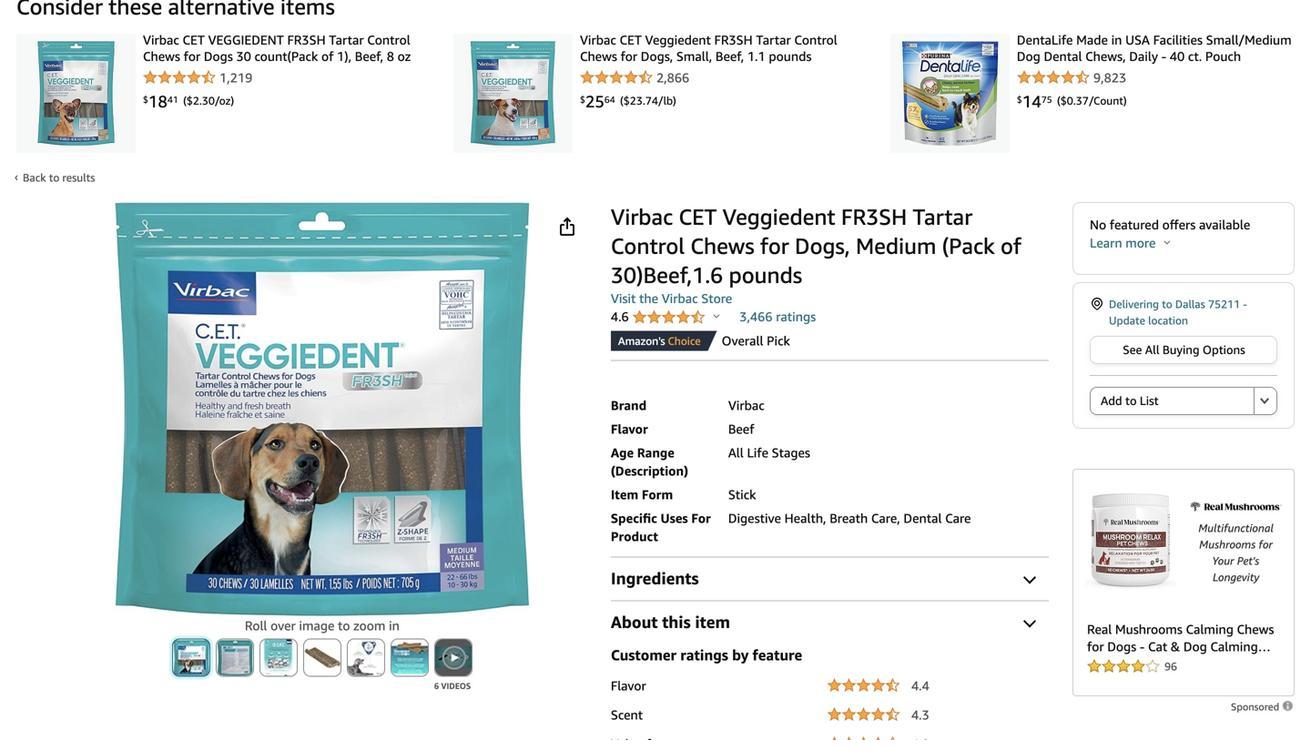 Task type: describe. For each thing, give the bounding box(es) containing it.
by
[[732, 646, 749, 664]]

4.4
[[911, 678, 929, 693]]

2,866
[[656, 70, 689, 85]]

virbac for small,
[[580, 32, 616, 47]]

delivering to dallas 75211 - update location
[[1109, 298, 1247, 327]]

cet for 25
[[620, 32, 642, 47]]

amazon's
[[618, 335, 665, 347]]

dentalife
[[1017, 32, 1073, 47]]

ratings for customer
[[680, 646, 728, 664]]

30)beef,1.6
[[611, 262, 723, 288]]

($23.74/lb)
[[620, 94, 676, 107]]

virbac up 4.6 button
[[662, 291, 698, 306]]

product
[[611, 529, 658, 544]]

64
[[604, 94, 615, 105]]

virbac up beef
[[728, 398, 765, 413]]

section expand image
[[1023, 615, 1036, 628]]

Add to List radio
[[1090, 387, 1254, 415]]

no featured offers available
[[1090, 217, 1250, 232]]

cet for 18
[[183, 32, 205, 47]]

form
[[642, 487, 673, 502]]

delivering
[[1109, 298, 1159, 310]]

for for 18
[[184, 49, 200, 64]]

the
[[639, 291, 658, 306]]

fr3sh inside virbac cet veggiedent fr3sh tartar control chews for dogs, medium (pack of 30)beef,1.6 pounds visit the virbac store
[[841, 203, 907, 230]]

ingredients
[[611, 568, 699, 588]]

($0.37/count)
[[1057, 94, 1127, 107]]

brand
[[611, 398, 647, 413]]

stick
[[728, 487, 756, 502]]

chews for 25
[[580, 49, 617, 64]]

oz
[[398, 49, 411, 64]]

25
[[585, 91, 604, 111]]

roll
[[245, 618, 267, 633]]

ratings for 3,466
[[776, 309, 816, 324]]

to left 'zoom'
[[338, 618, 350, 633]]

for for 25
[[621, 49, 637, 64]]

customer
[[611, 646, 677, 664]]

dog
[[1017, 49, 1040, 64]]

9,823
[[1093, 70, 1126, 85]]

pounds inside virbac cet veggiedent fr3sh tartar control chews for dogs, small, beef, 1.1 pounds
[[769, 49, 812, 64]]

1,219 link
[[143, 69, 421, 87]]

chews for 18
[[143, 49, 180, 64]]

3,466 ratings link
[[740, 309, 816, 324]]

dentalife made in usa facilities small/medium dog dental chews, daily - 40 ct. pouch image
[[898, 41, 1002, 146]]

75211
[[1208, 298, 1240, 310]]

available
[[1199, 217, 1250, 232]]

about this item
[[611, 612, 730, 632]]

life
[[747, 445, 768, 460]]

beef, inside virbac cet veggiedent fr3sh tartar control chews for dogs 30 count(pack of 1), beef, 8 oz
[[355, 49, 383, 64]]

pounds inside virbac cet veggiedent fr3sh tartar control chews for dogs, medium (pack of 30)beef,1.6 pounds visit the virbac store
[[729, 262, 802, 288]]

digestive health, breath care, dental care
[[728, 511, 971, 526]]

fr3sh for 18
[[287, 32, 326, 47]]

leave feedback on sponsored ad element
[[1231, 701, 1295, 713]]

medium
[[856, 233, 936, 259]]

to inside delivering to dallas 75211 - update location
[[1162, 298, 1172, 310]]

sponsored link
[[1231, 700, 1295, 713]]

30
[[236, 49, 251, 64]]

4.6 button
[[611, 309, 720, 326]]

care
[[945, 511, 971, 526]]

1),
[[337, 49, 352, 64]]

veggiedent for medium
[[723, 203, 835, 230]]

9,823 link
[[1017, 69, 1295, 87]]

1.1
[[747, 49, 765, 64]]

range
[[637, 445, 674, 460]]

6 videos
[[434, 681, 471, 691]]

all life stages
[[728, 445, 810, 460]]

veggiedent for small,
[[645, 32, 711, 47]]

$ 25 64 ($23.74/lb)
[[580, 91, 676, 111]]

virbac for 30
[[143, 32, 179, 47]]

$ for 25
[[580, 94, 585, 105]]

virbac cet veggiedent fr3sh tartar control chews for dogs, medium (pack of 30)beef,1.6 pounds image
[[115, 202, 530, 617]]

learn more
[[1090, 235, 1156, 250]]

dogs, for small,
[[641, 49, 673, 64]]

tartar for 25
[[756, 32, 791, 47]]

see all buying options
[[1123, 343, 1245, 357]]

dogs, for medium
[[795, 233, 850, 259]]

6
[[434, 681, 439, 691]]

dropdown image
[[1260, 397, 1269, 404]]

about this item button
[[611, 611, 1049, 633]]

virbac cet veggiedent fr3sh tartar control chews for dogs, small, beef, 1.1 pounds
[[580, 32, 837, 64]]

feature
[[753, 646, 802, 664]]

see all buying options link
[[1091, 337, 1276, 363]]

to inside option
[[1125, 394, 1137, 408]]

add to list option group
[[1090, 387, 1277, 415]]

videos
[[441, 681, 471, 691]]

0 horizontal spatial all
[[728, 445, 744, 460]]

$ 18 41 ($2.30/oz)
[[143, 91, 234, 111]]

back
[[23, 171, 46, 184]]

back to results link
[[23, 171, 95, 184]]

stages
[[772, 445, 810, 460]]

virbac cet veggiedent fr3sh tartar control chews for dogs 30 count(pack of 1), beef, 8 oz image
[[24, 41, 128, 146]]

care,
[[871, 511, 900, 526]]

beef, inside virbac cet veggiedent fr3sh tartar control chews for dogs, small, beef, 1.1 pounds
[[716, 49, 744, 64]]

beef
[[728, 421, 754, 436]]

4.3
[[911, 707, 929, 722]]



Task type: locate. For each thing, give the bounding box(es) containing it.
dogs, inside virbac cet veggiedent fr3sh tartar control chews for dogs, small, beef, 1.1 pounds
[[641, 49, 673, 64]]

1 vertical spatial dogs,
[[795, 233, 850, 259]]

cet up dogs
[[183, 32, 205, 47]]

ratings
[[776, 309, 816, 324], [680, 646, 728, 664]]

zoom
[[353, 618, 386, 633]]

in right 'zoom'
[[389, 618, 400, 633]]

specific
[[611, 511, 657, 526]]

1 beef, from the left
[[355, 49, 383, 64]]

1 horizontal spatial control
[[611, 233, 685, 259]]

1 vertical spatial pounds
[[729, 262, 802, 288]]

1 horizontal spatial dental
[[1044, 49, 1082, 64]]

1 vertical spatial in
[[389, 618, 400, 633]]

list containing 18
[[0, 32, 1311, 153]]

1 $ from the left
[[143, 94, 148, 105]]

41
[[167, 94, 178, 105]]

virbac cet veggiedent fr3sh tartar control chews for dogs 30 count(pack of 1), beef, 8 oz
[[143, 32, 411, 64]]

‹
[[15, 170, 18, 183]]

dental left the care
[[904, 511, 942, 526]]

0 horizontal spatial tartar
[[329, 32, 364, 47]]

all left life
[[728, 445, 744, 460]]

ratings up "pick"
[[776, 309, 816, 324]]

- inside delivering to dallas 75211 - update location
[[1243, 298, 1247, 310]]

2 $ from the left
[[580, 94, 585, 105]]

pounds up '3,466'
[[729, 262, 802, 288]]

dallas
[[1175, 298, 1205, 310]]

0 horizontal spatial fr3sh
[[287, 32, 326, 47]]

0 horizontal spatial veggiedent
[[645, 32, 711, 47]]

- left 40
[[1161, 49, 1166, 64]]

chews up store at the right of the page
[[691, 233, 754, 259]]

1 horizontal spatial tartar
[[756, 32, 791, 47]]

8
[[387, 49, 394, 64]]

in up chews, at the right of the page
[[1111, 32, 1122, 47]]

dogs, inside virbac cet veggiedent fr3sh tartar control chews for dogs, medium (pack of 30)beef,1.6 pounds visit the virbac store
[[795, 233, 850, 259]]

tartar
[[329, 32, 364, 47], [756, 32, 791, 47], [913, 203, 973, 230]]

1 horizontal spatial dogs,
[[795, 233, 850, 259]]

75
[[1041, 94, 1052, 105]]

more
[[1126, 235, 1156, 250]]

fr3sh up count(pack
[[287, 32, 326, 47]]

cet inside virbac cet veggiedent fr3sh tartar control chews for dogs, medium (pack of 30)beef,1.6 pounds visit the virbac store
[[679, 203, 717, 230]]

None submit
[[1255, 388, 1276, 414], [173, 639, 209, 676], [217, 639, 253, 676], [260, 639, 297, 676], [304, 639, 340, 676], [348, 639, 384, 676], [391, 639, 428, 676], [435, 639, 472, 676], [1255, 388, 1276, 414], [173, 639, 209, 676], [217, 639, 253, 676], [260, 639, 297, 676], [304, 639, 340, 676], [348, 639, 384, 676], [391, 639, 428, 676], [435, 639, 472, 676]]

made
[[1076, 32, 1108, 47]]

to up location
[[1162, 298, 1172, 310]]

offers
[[1162, 217, 1196, 232]]

virbac inside virbac cet veggiedent fr3sh tartar control chews for dogs, small, beef, 1.1 pounds
[[580, 32, 616, 47]]

control for 25
[[794, 32, 837, 47]]

$ left the 64
[[580, 94, 585, 105]]

cet up $ 25 64 ($23.74/lb) at the top of page
[[620, 32, 642, 47]]

virbac
[[143, 32, 179, 47], [580, 32, 616, 47], [611, 203, 673, 230], [662, 291, 698, 306], [728, 398, 765, 413]]

0 horizontal spatial dogs,
[[641, 49, 673, 64]]

delivering to dallas 75211 - update location link
[[1090, 296, 1277, 329]]

cet inside virbac cet veggiedent fr3sh tartar control chews for dogs, small, beef, 1.1 pounds
[[620, 32, 642, 47]]

flavor down the 'brand'
[[611, 421, 648, 436]]

for inside virbac cet veggiedent fr3sh tartar control chews for dogs 30 count(pack of 1), beef, 8 oz
[[184, 49, 200, 64]]

add to list
[[1101, 394, 1159, 408]]

control inside virbac cet veggiedent fr3sh tartar control chews for dogs, small, beef, 1.1 pounds
[[794, 32, 837, 47]]

- right '75211'
[[1243, 298, 1247, 310]]

virbac up the 64
[[580, 32, 616, 47]]

chews,
[[1085, 49, 1126, 64]]

1 horizontal spatial fr3sh
[[714, 32, 753, 47]]

control inside virbac cet veggiedent fr3sh tartar control chews for dogs 30 count(pack of 1), beef, 8 oz
[[367, 32, 410, 47]]

dental inside dentalife made in usa facilities small/medium dog dental chews, daily - 40 ct. pouch
[[1044, 49, 1082, 64]]

tartar inside virbac cet veggiedent fr3sh tartar control chews for dogs 30 count(pack of 1), beef, 8 oz
[[329, 32, 364, 47]]

1 horizontal spatial of
[[1001, 233, 1021, 259]]

results
[[62, 171, 95, 184]]

list
[[0, 32, 1311, 153]]

0 vertical spatial veggiedent
[[645, 32, 711, 47]]

sponsored
[[1231, 701, 1282, 713]]

customer ratings by feature
[[611, 646, 802, 664]]

for
[[691, 511, 711, 526]]

over
[[270, 618, 296, 633]]

2 beef, from the left
[[716, 49, 744, 64]]

fr3sh inside virbac cet veggiedent fr3sh tartar control chews for dogs 30 count(pack of 1), beef, 8 oz
[[287, 32, 326, 47]]

0 horizontal spatial -
[[1161, 49, 1166, 64]]

1 vertical spatial flavor
[[611, 678, 646, 693]]

2 horizontal spatial tartar
[[913, 203, 973, 230]]

1 flavor from the top
[[611, 421, 648, 436]]

0 vertical spatial of
[[321, 49, 334, 64]]

learn more button
[[1090, 235, 1170, 250]]

fr3sh up 'medium'
[[841, 203, 907, 230]]

for up $ 25 64 ($23.74/lb) at the top of page
[[621, 49, 637, 64]]

2,866 link
[[580, 69, 858, 87]]

specific uses for product
[[611, 511, 711, 544]]

to left list
[[1125, 394, 1137, 408]]

of for (pack
[[1001, 233, 1021, 259]]

tartar up 1.1
[[756, 32, 791, 47]]

of inside virbac cet veggiedent fr3sh tartar control chews for dogs, medium (pack of 30)beef,1.6 pounds visit the virbac store
[[1001, 233, 1021, 259]]

18
[[148, 91, 167, 111]]

control for 18
[[367, 32, 410, 47]]

digestive
[[728, 511, 781, 526]]

0 horizontal spatial $
[[143, 94, 148, 105]]

update
[[1109, 314, 1145, 327]]

chews
[[143, 49, 180, 64], [580, 49, 617, 64], [691, 233, 754, 259]]

chews inside virbac cet veggiedent fr3sh tartar control chews for dogs, small, beef, 1.1 pounds
[[580, 49, 617, 64]]

chews up 41 at the top of page
[[143, 49, 180, 64]]

control inside virbac cet veggiedent fr3sh tartar control chews for dogs, medium (pack of 30)beef,1.6 pounds visit the virbac store
[[611, 233, 685, 259]]

3 $ from the left
[[1017, 94, 1022, 105]]

options
[[1203, 343, 1245, 357]]

popover image
[[713, 314, 720, 318]]

dogs, left 'medium'
[[795, 233, 850, 259]]

store
[[701, 291, 732, 306]]

14
[[1022, 91, 1041, 111]]

ratings down item
[[680, 646, 728, 664]]

1 horizontal spatial -
[[1243, 298, 1247, 310]]

popover image
[[1164, 240, 1170, 244]]

1 horizontal spatial in
[[1111, 32, 1122, 47]]

- inside dentalife made in usa facilities small/medium dog dental chews, daily - 40 ct. pouch
[[1161, 49, 1166, 64]]

overall
[[722, 333, 763, 348]]

item
[[611, 487, 638, 502]]

$ 14 75 ($0.37/count)
[[1017, 91, 1127, 111]]

$ inside '$ 18 41 ($2.30/oz)'
[[143, 94, 148, 105]]

amazon's choice
[[618, 335, 701, 347]]

list
[[1140, 394, 1159, 408]]

to
[[49, 171, 59, 184], [1162, 298, 1172, 310], [1125, 394, 1137, 408], [338, 618, 350, 633]]

chews inside virbac cet veggiedent fr3sh tartar control chews for dogs 30 count(pack of 1), beef, 8 oz
[[143, 49, 180, 64]]

tartar inside virbac cet veggiedent fr3sh tartar control chews for dogs, small, beef, 1.1 pounds
[[756, 32, 791, 47]]

2 flavor from the top
[[611, 678, 646, 693]]

1 vertical spatial -
[[1243, 298, 1247, 310]]

visit the virbac store link
[[611, 291, 732, 306]]

tartar inside virbac cet veggiedent fr3sh tartar control chews for dogs, medium (pack of 30)beef,1.6 pounds visit the virbac store
[[913, 203, 973, 230]]

to right back
[[49, 171, 59, 184]]

for up the 3,466 ratings link
[[760, 233, 789, 259]]

pounds
[[769, 49, 812, 64], [729, 262, 802, 288]]

0 vertical spatial all
[[1145, 343, 1160, 357]]

pounds right 1.1
[[769, 49, 812, 64]]

1 vertical spatial ratings
[[680, 646, 728, 664]]

($2.30/oz)
[[183, 94, 234, 107]]

$ for 18
[[143, 94, 148, 105]]

1 horizontal spatial ratings
[[776, 309, 816, 324]]

breath
[[830, 511, 868, 526]]

tartar up (pack
[[913, 203, 973, 230]]

1 horizontal spatial chews
[[580, 49, 617, 64]]

tartar up 1),
[[329, 32, 364, 47]]

veggiedent inside virbac cet veggiedent fr3sh tartar control chews for dogs, medium (pack of 30)beef,1.6 pounds visit the virbac store
[[723, 203, 835, 230]]

$ for 14
[[1017, 94, 1022, 105]]

tartar for 18
[[329, 32, 364, 47]]

count(pack
[[255, 49, 318, 64]]

None radio
[[1254, 387, 1277, 415]]

$ inside $ 25 64 ($23.74/lb)
[[580, 94, 585, 105]]

0 vertical spatial in
[[1111, 32, 1122, 47]]

ct.
[[1188, 49, 1202, 64]]

of
[[321, 49, 334, 64], [1001, 233, 1021, 259]]

pick
[[767, 333, 790, 348]]

0 vertical spatial flavor
[[611, 421, 648, 436]]

virbac inside virbac cet veggiedent fr3sh tartar control chews for dogs 30 count(pack of 1), beef, 8 oz
[[143, 32, 179, 47]]

1,219
[[219, 70, 252, 85]]

see
[[1123, 343, 1142, 357]]

veggiedent inside virbac cet veggiedent fr3sh tartar control chews for dogs, small, beef, 1.1 pounds
[[645, 32, 711, 47]]

1 vertical spatial all
[[728, 445, 744, 460]]

0 horizontal spatial chews
[[143, 49, 180, 64]]

all right see
[[1145, 343, 1160, 357]]

2 horizontal spatial $
[[1017, 94, 1022, 105]]

no
[[1090, 217, 1106, 232]]

featured
[[1110, 217, 1159, 232]]

fr3sh inside virbac cet veggiedent fr3sh tartar control chews for dogs, small, beef, 1.1 pounds
[[714, 32, 753, 47]]

$ inside $ 14 75 ($0.37/count)
[[1017, 94, 1022, 105]]

for left dogs
[[184, 49, 200, 64]]

beef, up 2,866 'link'
[[716, 49, 744, 64]]

about
[[611, 612, 658, 632]]

1 horizontal spatial beef,
[[716, 49, 744, 64]]

1 horizontal spatial for
[[621, 49, 637, 64]]

age
[[611, 445, 634, 460]]

overall pick
[[722, 333, 790, 348]]

fr3sh up 1.1
[[714, 32, 753, 47]]

$ left 75
[[1017, 94, 1022, 105]]

0 vertical spatial dogs,
[[641, 49, 673, 64]]

2 horizontal spatial for
[[760, 233, 789, 259]]

visit
[[611, 291, 636, 306]]

0 horizontal spatial beef,
[[355, 49, 383, 64]]

cet up 30)beef,1.6
[[679, 203, 717, 230]]

virbac cet veggiedent fr3sh tartar control chews for dogs, small, beef, 1.1 pounds link
[[580, 32, 858, 65]]

in
[[1111, 32, 1122, 47], [389, 618, 400, 633]]

usa
[[1125, 32, 1150, 47]]

chews inside virbac cet veggiedent fr3sh tartar control chews for dogs, medium (pack of 30)beef,1.6 pounds visit the virbac store
[[691, 233, 754, 259]]

chews up the 64
[[580, 49, 617, 64]]

for inside virbac cet veggiedent fr3sh tartar control chews for dogs, small, beef, 1.1 pounds
[[621, 49, 637, 64]]

virbac cet veggiedent fr3sh tartar control chews for dogs, small, beef, 1.1 pounds image
[[461, 41, 565, 146]]

image
[[299, 618, 334, 633]]

0 horizontal spatial ratings
[[680, 646, 728, 664]]

daily
[[1129, 49, 1158, 64]]

veggiedent
[[208, 32, 284, 47]]

2 horizontal spatial control
[[794, 32, 837, 47]]

of right (pack
[[1001, 233, 1021, 259]]

(description)
[[611, 463, 688, 478]]

to inside '‹ back to results'
[[49, 171, 59, 184]]

1 horizontal spatial cet
[[620, 32, 642, 47]]

1 horizontal spatial all
[[1145, 343, 1160, 357]]

1 vertical spatial veggiedent
[[723, 203, 835, 230]]

buying
[[1163, 343, 1200, 357]]

choice
[[668, 335, 701, 347]]

$ left 41 at the top of page
[[143, 94, 148, 105]]

dogs,
[[641, 49, 673, 64], [795, 233, 850, 259]]

2 horizontal spatial cet
[[679, 203, 717, 230]]

virbac up 30)beef,1.6
[[611, 203, 673, 230]]

1 horizontal spatial $
[[580, 94, 585, 105]]

0 horizontal spatial of
[[321, 49, 334, 64]]

pouch
[[1205, 49, 1241, 64]]

section expand image
[[1023, 571, 1036, 584]]

ingredients button
[[611, 567, 1049, 589]]

small/medium
[[1206, 32, 1292, 47]]

0 horizontal spatial dental
[[904, 511, 942, 526]]

0 horizontal spatial in
[[389, 618, 400, 633]]

of left 1),
[[321, 49, 334, 64]]

1 vertical spatial dental
[[904, 511, 942, 526]]

virbac for medium
[[611, 203, 673, 230]]

2 horizontal spatial chews
[[691, 233, 754, 259]]

Add to List submit
[[1091, 388, 1254, 414]]

0 horizontal spatial for
[[184, 49, 200, 64]]

1 vertical spatial of
[[1001, 233, 1021, 259]]

0 vertical spatial pounds
[[769, 49, 812, 64]]

4.6
[[611, 309, 632, 324]]

cet inside virbac cet veggiedent fr3sh tartar control chews for dogs 30 count(pack of 1), beef, 8 oz
[[183, 32, 205, 47]]

virbac up 41 at the top of page
[[143, 32, 179, 47]]

of for count(pack
[[321, 49, 334, 64]]

beef, left 8
[[355, 49, 383, 64]]

location
[[1148, 314, 1188, 327]]

age range (description)
[[611, 445, 688, 478]]

(pack
[[942, 233, 995, 259]]

dogs
[[204, 49, 233, 64]]

0 vertical spatial dental
[[1044, 49, 1082, 64]]

of inside virbac cet veggiedent fr3sh tartar control chews for dogs 30 count(pack of 1), beef, 8 oz
[[321, 49, 334, 64]]

in inside dentalife made in usa facilities small/medium dog dental chews, daily - 40 ct. pouch
[[1111, 32, 1122, 47]]

dogs, up 2,866
[[641, 49, 673, 64]]

0 horizontal spatial cet
[[183, 32, 205, 47]]

1 horizontal spatial veggiedent
[[723, 203, 835, 230]]

0 vertical spatial ratings
[[776, 309, 816, 324]]

virbac cet veggiedent fr3sh tartar control chews for dogs 30 count(pack of 1), beef, 8 oz link
[[143, 32, 421, 65]]

flavor up scent
[[611, 678, 646, 693]]

0 vertical spatial -
[[1161, 49, 1166, 64]]

2 horizontal spatial fr3sh
[[841, 203, 907, 230]]

dental down dentalife
[[1044, 49, 1082, 64]]

‹ back to results
[[15, 170, 95, 184]]

add
[[1101, 394, 1122, 408]]

fr3sh for 25
[[714, 32, 753, 47]]

uses
[[661, 511, 688, 526]]

dental
[[1044, 49, 1082, 64], [904, 511, 942, 526]]

for inside virbac cet veggiedent fr3sh tartar control chews for dogs, medium (pack of 30)beef,1.6 pounds visit the virbac store
[[760, 233, 789, 259]]

0 horizontal spatial control
[[367, 32, 410, 47]]



Task type: vqa. For each thing, say whether or not it's contained in the screenshot.


